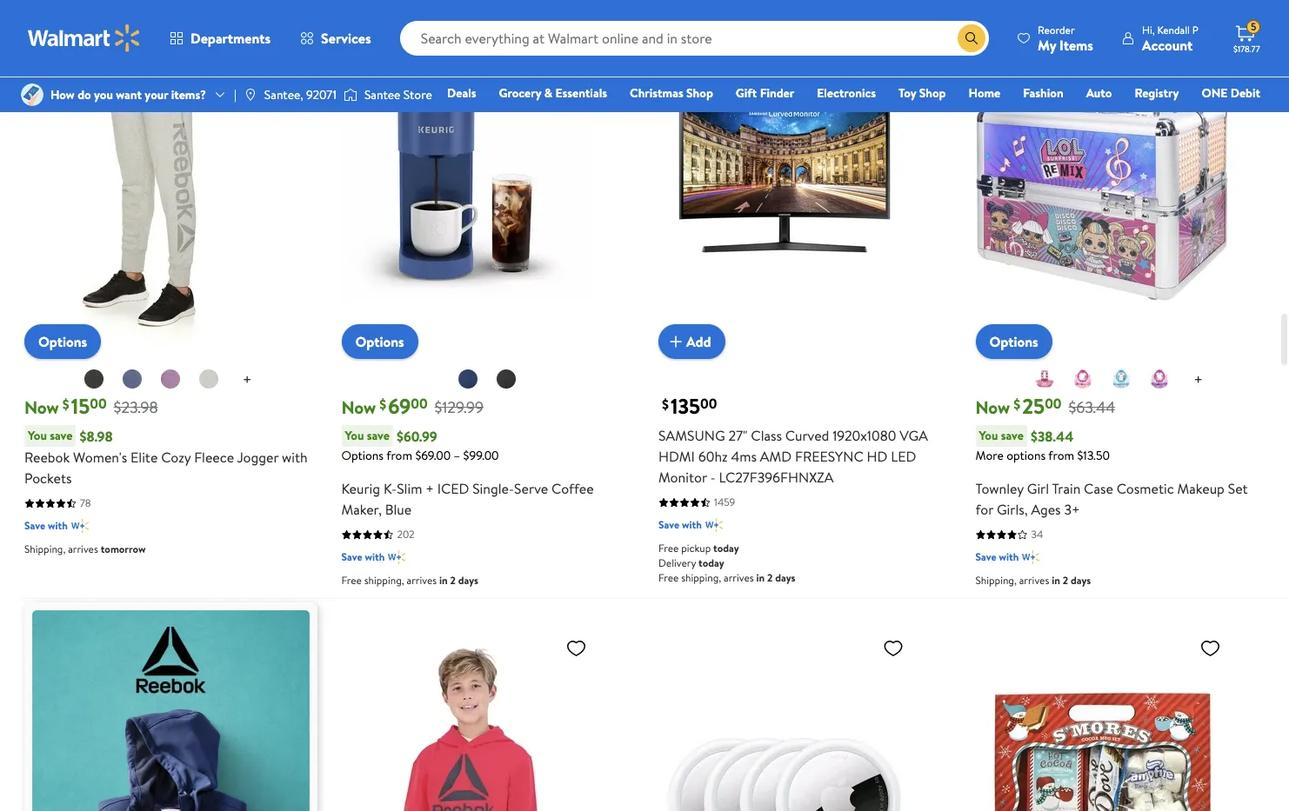 Task type: locate. For each thing, give the bounding box(es) containing it.
you save $60.99 options from $69.00 – $99.00
[[341, 427, 499, 465]]

+ button for 15
[[229, 366, 266, 394]]

3 save from the left
[[1001, 427, 1024, 445]]

toy
[[899, 84, 916, 102]]

1 horizontal spatial 2
[[767, 571, 773, 586]]

walmart plus image up shipping, arrives in 2 days
[[1022, 549, 1040, 566]]

1 horizontal spatial shipping,
[[681, 571, 721, 586]]

you up the keurig
[[345, 427, 364, 445]]

save up reebok
[[50, 427, 73, 445]]

$ left the '135'
[[662, 395, 669, 414]]

5
[[1251, 19, 1257, 34]]

2 shop from the left
[[919, 84, 946, 102]]

$38.44
[[1031, 427, 1074, 446]]

2 options link from the left
[[341, 325, 418, 359]]

1 horizontal spatial + button
[[1180, 366, 1217, 394]]

save inside "you save $8.98 reebok women's elite cozy fleece jogger with pockets"
[[50, 427, 73, 445]]

1 vertical spatial walmart plus image
[[1022, 549, 1040, 566]]

free
[[659, 541, 679, 556], [659, 571, 679, 586], [341, 573, 362, 588]]

options up the keurig
[[341, 447, 384, 465]]

0 horizontal spatial you
[[28, 427, 47, 445]]

2
[[767, 571, 773, 586], [450, 573, 456, 588], [1063, 573, 1068, 588]]

shipping,
[[24, 542, 66, 557], [976, 573, 1017, 588]]

1 now from the left
[[24, 396, 59, 419]]

1 horizontal spatial in
[[756, 571, 765, 586]]

how do you want your items?
[[50, 86, 206, 103]]

shipping, down "pickup"
[[681, 571, 721, 586]]

save up options
[[1001, 427, 1024, 445]]

walmart plus image
[[705, 517, 723, 534], [1022, 549, 1040, 566]]

+ button right grey heather icon
[[229, 366, 266, 394]]

1 horizontal spatial now
[[341, 396, 376, 419]]

keurig k-slim + iced single-serve coffee maker, blue image
[[341, 4, 594, 345]]

now left 25
[[976, 396, 1010, 419]]

keurig k-slim + iced single-serve coffee maker, blue
[[341, 479, 594, 519]]

2 horizontal spatial 2
[[1063, 573, 1068, 588]]

you inside you save $38.44 more options from $13.50
[[979, 427, 998, 445]]

options link up 69
[[341, 325, 418, 359]]

2 save from the left
[[367, 427, 390, 445]]

auto link
[[1078, 84, 1120, 103]]

today right "pickup"
[[713, 541, 739, 556]]

2 horizontal spatial options link
[[976, 325, 1052, 359]]

$
[[62, 395, 69, 414], [380, 395, 386, 414], [662, 395, 669, 414], [1014, 395, 1021, 414]]

from down $38.44
[[1048, 447, 1074, 465]]

single-
[[473, 479, 514, 499]]

0 horizontal spatial + button
[[229, 366, 266, 394]]

1 horizontal spatial you
[[345, 427, 364, 445]]

registry link
[[1127, 84, 1187, 103]]

grape jam heather image
[[160, 369, 181, 390]]

walmart plus image up shipping, arrives tomorrow
[[71, 518, 89, 535]]

walmart+ link
[[1201, 108, 1268, 127]]

essentials
[[555, 84, 607, 102]]

00 inside now $ 25 00 $63.44
[[1045, 395, 1062, 414]]

options up black icon at the left top of the page
[[38, 332, 87, 352]]

1 you from the left
[[28, 427, 47, 445]]

options link for 69
[[341, 325, 418, 359]]

tomorrow
[[101, 542, 146, 557]]

2 + button from the left
[[1180, 366, 1217, 394]]

1 save from the left
[[50, 427, 73, 445]]

now inside now $ 15 00 $23.98
[[24, 396, 59, 419]]

barbie pink image
[[1073, 369, 1094, 390]]

1 horizontal spatial save
[[367, 427, 390, 445]]

00 up samsung
[[700, 395, 717, 414]]

$ for 15
[[62, 395, 69, 414]]

1 00 from the left
[[90, 395, 107, 414]]

1 horizontal spatial days
[[775, 571, 796, 586]]

0 horizontal spatial save
[[50, 427, 73, 445]]

3 $ from the left
[[662, 395, 669, 414]]

santee store
[[364, 86, 432, 103]]

auto
[[1086, 84, 1112, 102]]

+ right slim
[[426, 479, 434, 499]]

Search search field
[[400, 21, 989, 56]]

now $ 69 00 $129.99
[[341, 392, 484, 421]]

+ button right disney princess image
[[1180, 366, 1217, 394]]

1 horizontal spatial  image
[[344, 86, 357, 104]]

00
[[90, 395, 107, 414], [411, 395, 428, 414], [700, 395, 717, 414], [1045, 395, 1062, 414]]

do
[[78, 86, 91, 103]]

1 horizontal spatial options link
[[341, 325, 418, 359]]

00 inside now $ 15 00 $23.98
[[90, 395, 107, 414]]

00 for 25
[[1045, 395, 1062, 414]]

0 horizontal spatial +
[[243, 369, 252, 390]]

girls,
[[997, 500, 1028, 519]]

women's
[[73, 448, 127, 467]]

free for free shipping, arrives in 2 days
[[341, 573, 362, 588]]

townley girl train case cosmetic makeup set for girls, ages 3+ image
[[976, 4, 1228, 345]]

now inside 'now $ 69 00 $129.99'
[[341, 396, 376, 419]]

shipping, down 202
[[364, 573, 404, 588]]

save with
[[659, 518, 702, 532], [24, 519, 68, 533], [341, 550, 385, 565], [976, 550, 1019, 565]]

shipping, for shipping, arrives tomorrow
[[24, 542, 66, 557]]

 image right the 92071
[[344, 86, 357, 104]]

1 horizontal spatial walmart plus image
[[1022, 549, 1040, 566]]

add to favorites list, reebok unisex kids' delta fleece hoodie, sizes 4-18 image
[[566, 638, 587, 659]]

christmas shop
[[630, 84, 713, 102]]

cozy
[[161, 448, 191, 467]]

in down ages
[[1052, 573, 1060, 588]]

grocery
[[499, 84, 541, 102]]

walmart plus image
[[71, 518, 89, 535], [388, 549, 406, 566]]

0 horizontal spatial 2
[[450, 573, 456, 588]]

3 options link from the left
[[976, 325, 1052, 359]]

reebok unisex kids' delta fleece hoodie, sizes 4-18 image
[[341, 631, 594, 812]]

2 00 from the left
[[411, 395, 428, 414]]

with right jogger
[[282, 448, 308, 467]]

$ inside $ 135 00
[[662, 395, 669, 414]]

00 down black icon at the left top of the page
[[90, 395, 107, 414]]

0 horizontal spatial  image
[[243, 88, 257, 102]]

from down $60.99
[[386, 447, 412, 465]]

in
[[756, 571, 765, 586], [439, 573, 448, 588], [1052, 573, 1060, 588]]

0 horizontal spatial options link
[[24, 325, 101, 359]]

how
[[50, 86, 75, 103]]

case
[[1084, 479, 1113, 499]]

options link up barbie image
[[976, 325, 1052, 359]]

you save $8.98 reebok women's elite cozy fleece jogger with pockets
[[24, 427, 308, 488]]

services button
[[285, 17, 386, 59]]

walmart plus image down 202
[[388, 549, 406, 566]]

2 horizontal spatial days
[[1071, 573, 1091, 588]]

$13.50
[[1077, 447, 1110, 465]]

now left 69
[[341, 396, 376, 419]]

barbie image
[[1035, 369, 1055, 390]]

0 vertical spatial walmart plus image
[[71, 518, 89, 535]]

in right delivery
[[756, 571, 765, 586]]

now $ 15 00 $23.98
[[24, 392, 158, 421]]

1 horizontal spatial +
[[426, 479, 434, 499]]

$ left 25
[[1014, 395, 1021, 414]]

00 down barbie image
[[1045, 395, 1062, 414]]

3 00 from the left
[[700, 395, 717, 414]]

options link
[[24, 325, 101, 359], [341, 325, 418, 359], [976, 325, 1052, 359]]

departments
[[191, 29, 271, 48]]

townley
[[976, 479, 1024, 499]]

1 horizontal spatial shipping,
[[976, 573, 1017, 588]]

save down 69
[[367, 427, 390, 445]]

hi,
[[1142, 22, 1155, 37]]

in inside free pickup today delivery today free shipping, arrives in 2 days
[[756, 571, 765, 586]]

jogger
[[237, 448, 279, 467]]

0 horizontal spatial shipping,
[[24, 542, 66, 557]]

more
[[976, 447, 1004, 465]]

1 horizontal spatial shop
[[919, 84, 946, 102]]

you inside "you save $8.98 reebok women's elite cozy fleece jogger with pockets"
[[28, 427, 47, 445]]

arrives right delivery
[[724, 571, 754, 586]]

santee,
[[264, 86, 303, 103]]

options up barbie image
[[989, 332, 1038, 352]]

1 shop from the left
[[686, 84, 713, 102]]

 image right the |
[[243, 88, 257, 102]]

2 you from the left
[[345, 427, 364, 445]]

4ms
[[731, 447, 757, 466]]

services
[[321, 29, 371, 48]]

in down the "keurig k-slim + iced single-serve coffee maker, blue"
[[439, 573, 448, 588]]

save inside you save $60.99 options from $69.00 – $99.00
[[367, 427, 390, 445]]

00 inside 'now $ 69 00 $129.99'
[[411, 395, 428, 414]]

walmart+
[[1209, 109, 1260, 126]]

 image
[[21, 84, 43, 106]]

1 + button from the left
[[229, 366, 266, 394]]

now for 25
[[976, 396, 1010, 419]]

34
[[1031, 527, 1043, 542]]

walmart plus image down 1459
[[705, 517, 723, 534]]

0 horizontal spatial walmart plus image
[[705, 517, 723, 534]]

3 you from the left
[[979, 427, 998, 445]]

1 from from the left
[[386, 447, 412, 465]]

1 vertical spatial shipping,
[[976, 573, 1017, 588]]

shipping, down the for
[[976, 573, 1017, 588]]

0 horizontal spatial now
[[24, 396, 59, 419]]

samsung 27" class curved 1920x1080 vga hdmi 60hz 4ms amd freesync hd led monitor - lc27f396fhnxza image
[[659, 4, 911, 345]]

$ left 15
[[62, 395, 69, 414]]

iced
[[437, 479, 469, 499]]

options link up black icon at the left top of the page
[[24, 325, 101, 359]]

save with up "pickup"
[[659, 518, 702, 532]]

save for 69
[[367, 427, 390, 445]]

arrives down 34 on the bottom of the page
[[1019, 573, 1049, 588]]

2 horizontal spatial you
[[979, 427, 998, 445]]

electronics
[[817, 84, 876, 102]]

search icon image
[[965, 31, 979, 45]]

shop
[[686, 84, 713, 102], [919, 84, 946, 102]]

now for 69
[[341, 396, 376, 419]]

0 horizontal spatial from
[[386, 447, 412, 465]]

2 inside free pickup today delivery today free shipping, arrives in 2 days
[[767, 571, 773, 586]]

items
[[1060, 35, 1093, 54]]

$23.98
[[114, 397, 158, 418]]

2 horizontal spatial save
[[1001, 427, 1024, 445]]

0 vertical spatial walmart plus image
[[705, 517, 723, 534]]

fashion link
[[1015, 84, 1071, 103]]

2 horizontal spatial in
[[1052, 573, 1060, 588]]

today
[[713, 541, 739, 556], [699, 556, 724, 571]]

1 vertical spatial walmart plus image
[[388, 549, 406, 566]]

1 $ from the left
[[62, 395, 69, 414]]

finder
[[760, 84, 794, 102]]

4 00 from the left
[[1045, 395, 1062, 414]]

+ right disney princess image
[[1194, 369, 1203, 390]]

$ left 69
[[380, 395, 386, 414]]

shop right christmas
[[686, 84, 713, 102]]

+ right grey heather icon
[[243, 369, 252, 390]]

with up "pickup"
[[682, 518, 702, 532]]

slim
[[397, 479, 422, 499]]

+ button for 25
[[1180, 366, 1217, 394]]

registry
[[1135, 84, 1179, 102]]

add to favorites list, keurig k-slim + iced single-serve coffee maker, blue image
[[566, 11, 587, 33]]

you up reebok
[[28, 427, 47, 445]]

00 up $60.99
[[411, 395, 428, 414]]

69
[[388, 392, 411, 421]]

santee, 92071
[[264, 86, 337, 103]]

2 $ from the left
[[380, 395, 386, 414]]

save inside you save $38.44 more options from $13.50
[[1001, 427, 1024, 445]]

maker,
[[341, 500, 382, 519]]

add to cart image
[[665, 332, 686, 352]]

your
[[145, 86, 168, 103]]

shipping, down pockets
[[24, 542, 66, 557]]

$ inside now $ 15 00 $23.98
[[62, 395, 69, 414]]

shop right toy
[[919, 84, 946, 102]]

2 horizontal spatial now
[[976, 396, 1010, 419]]

walmart image
[[28, 24, 141, 52]]

now for 15
[[24, 396, 59, 419]]

arrives down 202
[[407, 573, 437, 588]]

girl
[[1027, 479, 1049, 499]]

now inside now $ 25 00 $63.44
[[976, 396, 1010, 419]]

reebok women's elite cozy fleece jogger with pockets image
[[24, 4, 277, 345]]

you up the more
[[979, 427, 998, 445]]

1 horizontal spatial walmart plus image
[[388, 549, 406, 566]]

0 horizontal spatial walmart plus image
[[71, 518, 89, 535]]

now left 15
[[24, 396, 59, 419]]

2 horizontal spatial +
[[1194, 369, 1203, 390]]

$ inside now $ 25 00 $63.44
[[1014, 395, 1021, 414]]

3 now from the left
[[976, 396, 1010, 419]]

add to favorites list, dove chocolate s'mores 2 mug boxed christmas gift set, 8.94oz image
[[1200, 638, 1221, 659]]

1 horizontal spatial from
[[1048, 447, 1074, 465]]

christmas
[[630, 84, 683, 102]]

0 vertical spatial shipping,
[[24, 542, 66, 557]]

0 horizontal spatial shop
[[686, 84, 713, 102]]

5 $178.77
[[1233, 19, 1260, 55]]

you inside you save $60.99 options from $69.00 – $99.00
[[345, 427, 364, 445]]

from
[[386, 447, 412, 465], [1048, 447, 1074, 465]]

samsung 27" class curved 1920x1080 vga hdmi 60hz 4ms amd freesync hd led monitor - lc27f396fhnxza
[[659, 426, 928, 487]]

options link for 15
[[24, 325, 101, 359]]

2 from from the left
[[1048, 447, 1074, 465]]

 image
[[344, 86, 357, 104], [243, 88, 257, 102]]

$63.44
[[1069, 397, 1115, 418]]

electronics link
[[809, 84, 884, 103]]

options for 25
[[989, 332, 1038, 352]]

deals
[[447, 84, 476, 102]]

options up 69
[[355, 332, 404, 352]]

4 $ from the left
[[1014, 395, 1021, 414]]

$ inside 'now $ 69 00 $129.99'
[[380, 395, 386, 414]]

2 now from the left
[[341, 396, 376, 419]]

shipping,
[[681, 571, 721, 586], [364, 573, 404, 588]]

&
[[544, 84, 553, 102]]

monitor
[[659, 468, 707, 487]]

1 options link from the left
[[24, 325, 101, 359]]



Task type: describe. For each thing, give the bounding box(es) containing it.
with up shipping, arrives in 2 days
[[999, 550, 1019, 565]]

you for 69
[[345, 427, 364, 445]]

00 for 69
[[411, 395, 428, 414]]

items?
[[171, 86, 206, 103]]

$178.77
[[1233, 43, 1260, 55]]

blue
[[385, 500, 412, 519]]

shop for christmas shop
[[686, 84, 713, 102]]

home link
[[961, 84, 1008, 103]]

fashion
[[1023, 84, 1064, 102]]

with up shipping, arrives tomorrow
[[48, 519, 68, 533]]

from inside you save $60.99 options from $69.00 – $99.00
[[386, 447, 412, 465]]

options for 69
[[355, 332, 404, 352]]

class
[[751, 426, 782, 445]]

toy shop
[[899, 84, 946, 102]]

save down the for
[[976, 550, 996, 565]]

$69.00
[[415, 447, 451, 465]]

christmas shop link
[[622, 84, 721, 103]]

save with up shipping, arrives tomorrow
[[24, 519, 68, 533]]

save up delivery
[[659, 518, 679, 532]]

135
[[671, 392, 700, 421]]

reorder
[[1038, 22, 1075, 37]]

 image for santee, 92071
[[243, 88, 257, 102]]

free pickup today delivery today free shipping, arrives in 2 days
[[659, 541, 796, 586]]

one
[[1202, 84, 1228, 102]]

train
[[1052, 479, 1081, 499]]

–
[[454, 447, 460, 465]]

$8.98
[[80, 427, 113, 446]]

pockets
[[24, 469, 72, 488]]

options for 15
[[38, 332, 87, 352]]

free for free pickup today delivery today free shipping, arrives in 2 days
[[659, 541, 679, 556]]

with inside "you save $8.98 reebok women's elite cozy fleece jogger with pockets"
[[282, 448, 308, 467]]

ensign blue heather image
[[122, 369, 143, 390]]

shipping, arrives tomorrow
[[24, 542, 146, 557]]

apple airtag - 4 pack image
[[659, 631, 911, 812]]

hdmi
[[659, 447, 695, 466]]

led
[[891, 447, 916, 466]]

$ for 69
[[380, 395, 386, 414]]

serve
[[514, 479, 548, 499]]

my
[[1038, 35, 1056, 54]]

lc27f396fhnxza
[[719, 468, 834, 487]]

arrives left tomorrow
[[68, 542, 98, 557]]

kendall
[[1157, 22, 1190, 37]]

add to favorites list, townley girl train case cosmetic makeup set for girls, ages 3+ image
[[1200, 11, 1221, 33]]

from inside you save $38.44 more options from $13.50
[[1048, 447, 1074, 465]]

+ for 25
[[1194, 369, 1203, 390]]

$129.99
[[435, 397, 484, 418]]

pickup
[[681, 541, 711, 556]]

27"
[[729, 426, 748, 445]]

options
[[1007, 447, 1046, 465]]

ages
[[1031, 500, 1061, 519]]

reebok
[[24, 448, 70, 467]]

00 for 15
[[90, 395, 107, 414]]

set
[[1228, 479, 1248, 499]]

save for 25
[[1001, 427, 1024, 445]]

add
[[686, 332, 711, 351]]

days inside free pickup today delivery today free shipping, arrives in 2 days
[[775, 571, 796, 586]]

add to favorites list, apple airtag - 4 pack image
[[883, 638, 904, 659]]

25
[[1022, 392, 1045, 421]]

shipping, for shipping, arrives in 2 days
[[976, 573, 1017, 588]]

debit
[[1231, 84, 1260, 102]]

account
[[1142, 35, 1193, 54]]

elite
[[131, 448, 158, 467]]

shipping, inside free pickup today delivery today free shipping, arrives in 2 days
[[681, 571, 721, 586]]

makeup
[[1177, 479, 1225, 499]]

1459
[[714, 495, 735, 510]]

add button
[[659, 325, 725, 359]]

1920x1080
[[833, 426, 896, 445]]

|
[[234, 86, 236, 103]]

santee
[[364, 86, 401, 103]]

fleece
[[194, 448, 234, 467]]

add to favorites list, samsung 27" class curved 1920x1080 vga hdmi 60hz 4ms amd freesync hd led monitor - lc27f396fhnxza image
[[883, 11, 904, 33]]

cosmetic
[[1117, 479, 1174, 499]]

92071
[[306, 86, 337, 103]]

delivery
[[659, 556, 696, 571]]

save with down maker,
[[341, 550, 385, 565]]

save down maker,
[[341, 550, 362, 565]]

arrives inside free pickup today delivery today free shipping, arrives in 2 days
[[724, 571, 754, 586]]

0 horizontal spatial in
[[439, 573, 448, 588]]

you for 25
[[979, 427, 998, 445]]

save down pockets
[[24, 519, 45, 533]]

one debit walmart+
[[1202, 84, 1260, 126]]

 image for santee store
[[344, 86, 357, 104]]

you
[[94, 86, 113, 103]]

with up free shipping, arrives in 2 days
[[365, 550, 385, 565]]

options link for 25
[[976, 325, 1052, 359]]

disney princess image
[[1149, 369, 1170, 390]]

Walmart Site-Wide search field
[[400, 21, 989, 56]]

-
[[710, 468, 716, 487]]

store
[[403, 86, 432, 103]]

black image
[[83, 369, 104, 390]]

options inside you save $60.99 options from $69.00 – $99.00
[[341, 447, 384, 465]]

60hz
[[698, 447, 728, 466]]

blue image
[[457, 369, 478, 390]]

today right delivery
[[699, 556, 724, 571]]

gift finder link
[[728, 84, 802, 103]]

grocery & essentials link
[[491, 84, 615, 103]]

save with up shipping, arrives in 2 days
[[976, 550, 1019, 565]]

+ for 15
[[243, 369, 252, 390]]

vga
[[900, 426, 928, 445]]

samsung
[[659, 426, 725, 445]]

deals link
[[439, 84, 484, 103]]

home
[[969, 84, 1001, 102]]

you save $38.44 more options from $13.50
[[976, 427, 1110, 465]]

hi, kendall p account
[[1142, 22, 1199, 54]]

free shipping, arrives in 2 days
[[341, 573, 478, 588]]

disney frozen image
[[1111, 369, 1132, 390]]

0 horizontal spatial shipping,
[[364, 573, 404, 588]]

p
[[1192, 22, 1199, 37]]

toy shop link
[[891, 84, 954, 103]]

78
[[80, 496, 91, 511]]

0 horizontal spatial days
[[458, 573, 478, 588]]

shop for toy shop
[[919, 84, 946, 102]]

+ inside the "keurig k-slim + iced single-serve coffee maker, blue"
[[426, 479, 434, 499]]

reebok image
[[24, 603, 317, 812]]

grey heather image
[[198, 369, 219, 390]]

shipping, arrives in 2 days
[[976, 573, 1091, 588]]

gray image
[[496, 369, 516, 390]]

townley girl train case cosmetic makeup set for girls, ages 3+
[[976, 479, 1248, 519]]

00 inside $ 135 00
[[700, 395, 717, 414]]

$ for 25
[[1014, 395, 1021, 414]]

amd
[[760, 447, 792, 466]]

grocery & essentials
[[499, 84, 607, 102]]

want
[[116, 86, 142, 103]]

dove chocolate s'mores 2 mug boxed christmas gift set, 8.94oz image
[[976, 631, 1228, 812]]

reorder my items
[[1038, 22, 1093, 54]]



Task type: vqa. For each thing, say whether or not it's contained in the screenshot.
10
no



